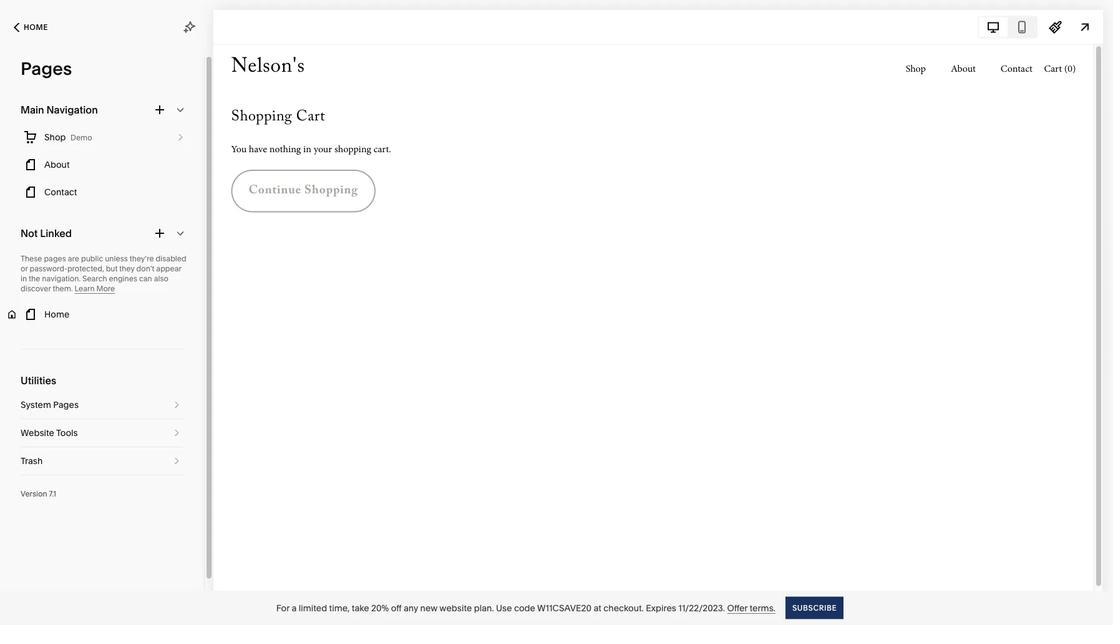 Task type: vqa. For each thing, say whether or not it's contained in the screenshot.
proxima
no



Task type: describe. For each thing, give the bounding box(es) containing it.
they
[[119, 264, 135, 273]]

trash
[[21, 456, 43, 467]]

subscribe button
[[786, 597, 844, 620]]

trash button
[[21, 448, 184, 475]]

don't
[[136, 264, 155, 273]]

plan.
[[474, 603, 494, 614]]

for
[[276, 603, 290, 614]]

time,
[[329, 603, 350, 614]]

pages
[[44, 254, 66, 263]]

not linked
[[21, 227, 72, 239]]

more
[[96, 284, 115, 293]]

demo
[[71, 133, 92, 142]]

search
[[82, 274, 107, 283]]

1 vertical spatial home
[[44, 309, 70, 320]]

w11csave20
[[538, 603, 592, 614]]

use
[[496, 603, 512, 614]]

but
[[106, 264, 118, 273]]

website tools button
[[21, 420, 184, 447]]

20%
[[372, 603, 389, 614]]

main navigation
[[21, 104, 98, 116]]

learn
[[75, 284, 95, 293]]

add a new page to the "not linked" navigation group image
[[153, 227, 167, 240]]

0 vertical spatial home
[[24, 23, 48, 32]]

about button
[[0, 151, 204, 179]]

the
[[29, 274, 40, 283]]

off
[[391, 603, 402, 614]]

protected,
[[67, 264, 104, 273]]

version 7.1
[[21, 490, 56, 499]]

password-
[[30, 264, 67, 273]]

discover
[[21, 284, 51, 293]]

shop
[[44, 132, 66, 143]]

website
[[21, 428, 54, 439]]

or
[[21, 264, 28, 273]]

2 home button from the top
[[0, 301, 204, 328]]

learn more
[[75, 284, 115, 293]]

in
[[21, 274, 27, 283]]

version
[[21, 490, 47, 499]]

main
[[21, 104, 44, 116]]



Task type: locate. For each thing, give the bounding box(es) containing it.
not
[[21, 227, 38, 239]]

pages
[[21, 58, 72, 79], [53, 400, 79, 411]]

them.
[[53, 284, 73, 293]]

website tools
[[21, 428, 78, 439]]

new
[[421, 603, 438, 614]]

home
[[24, 23, 48, 32], [44, 309, 70, 320]]

navigation.
[[42, 274, 81, 283]]

contact
[[44, 187, 77, 198]]

learn more link
[[75, 284, 115, 294]]

are
[[68, 254, 79, 263]]

a
[[292, 603, 297, 614]]

1 vertical spatial home button
[[0, 301, 204, 328]]

about
[[44, 160, 70, 170]]

7.1
[[49, 490, 56, 499]]

pages up main navigation
[[21, 58, 72, 79]]

0 vertical spatial pages
[[21, 58, 72, 79]]

pages up tools
[[53, 400, 79, 411]]

1 vertical spatial pages
[[53, 400, 79, 411]]

disabled
[[156, 254, 187, 263]]

shop demo
[[44, 132, 92, 143]]

home button
[[0, 14, 62, 41], [0, 301, 204, 328]]

public
[[81, 254, 103, 263]]

also
[[154, 274, 169, 283]]

can
[[139, 274, 152, 283]]

take
[[352, 603, 369, 614]]

website
[[440, 603, 472, 614]]

add a new page to the "main navigation" group image
[[153, 103, 167, 117]]

at
[[594, 603, 602, 614]]

offer
[[728, 603, 748, 614]]

these pages are public unless they're disabled or password-protected, but they don't appear in the navigation. search engines can also discover them.
[[21, 254, 187, 293]]

unless
[[105, 254, 128, 263]]

system pages button
[[21, 391, 184, 419]]

navigation
[[46, 104, 98, 116]]

they're
[[130, 254, 154, 263]]

checkout.
[[604, 603, 644, 614]]

engines
[[109, 274, 137, 283]]

system
[[21, 400, 51, 411]]

system pages
[[21, 400, 79, 411]]

pages inside button
[[53, 400, 79, 411]]

1 home button from the top
[[0, 14, 62, 41]]

appear
[[156, 264, 182, 273]]

limited
[[299, 603, 327, 614]]

for a limited time, take 20% off any new website plan. use code w11csave20 at checkout. expires 11/22/2023. offer terms.
[[276, 603, 776, 614]]

linked
[[40, 227, 72, 239]]

0 vertical spatial home button
[[0, 14, 62, 41]]

tools
[[56, 428, 78, 439]]

subscribe
[[793, 604, 837, 613]]

offer terms. link
[[728, 603, 776, 614]]

tab list
[[980, 17, 1037, 37]]

contact button
[[0, 179, 204, 206]]

terms.
[[750, 603, 776, 614]]

utilities
[[21, 375, 56, 387]]

these
[[21, 254, 42, 263]]

expires
[[646, 603, 677, 614]]

any
[[404, 603, 418, 614]]

11/22/2023.
[[679, 603, 726, 614]]

code
[[514, 603, 536, 614]]



